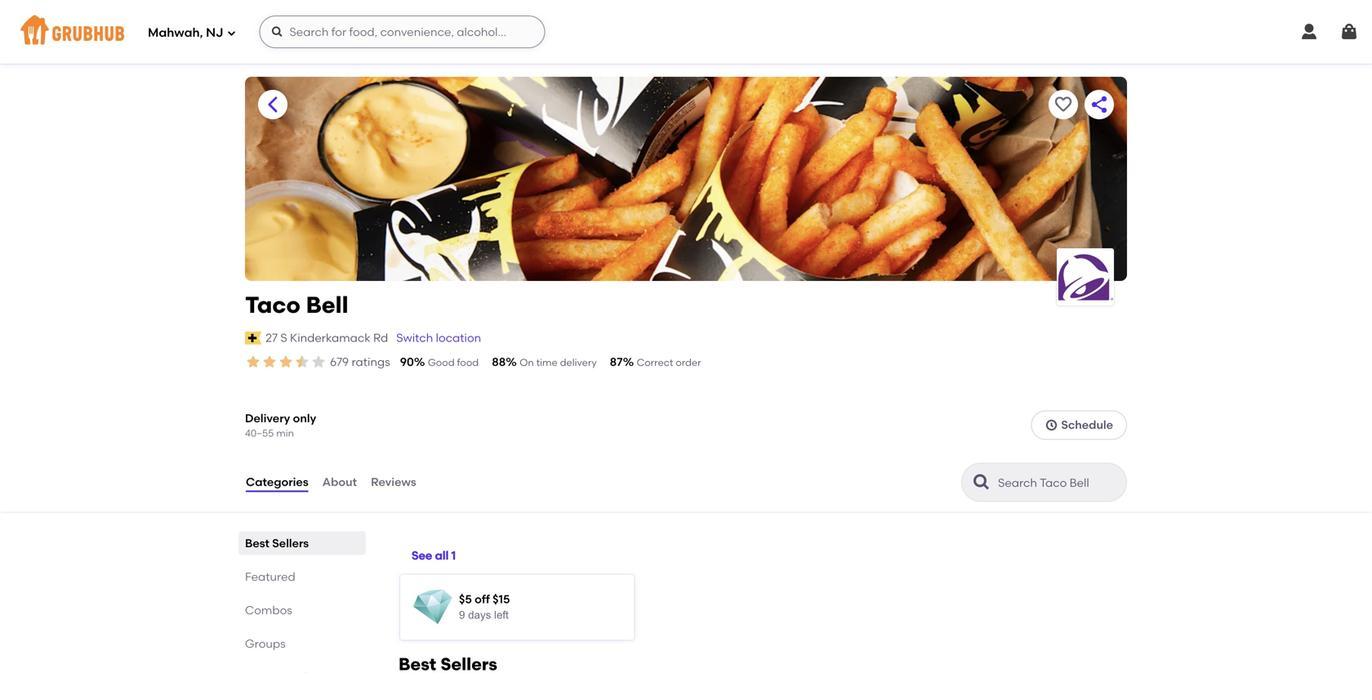 Task type: locate. For each thing, give the bounding box(es) containing it.
see all 1 button
[[412, 541, 456, 570]]

88
[[492, 355, 506, 369]]

1 horizontal spatial svg image
[[271, 25, 284, 38]]

combos
[[245, 603, 292, 617]]

1 vertical spatial svg image
[[1045, 418, 1058, 431]]

groups
[[245, 636, 286, 650]]

svg image
[[1299, 22, 1319, 42], [271, 25, 284, 38], [227, 28, 236, 38]]

679 ratings
[[330, 355, 390, 369]]

only
[[293, 411, 316, 425]]

taco bell
[[245, 291, 348, 319]]

90
[[400, 355, 414, 369]]

87
[[610, 355, 623, 369]]

schedule button
[[1031, 410, 1127, 440]]

days
[[468, 609, 491, 621]]

s
[[280, 331, 287, 345]]

best sellers
[[245, 536, 309, 550]]

see all 1
[[412, 549, 456, 562]]

Search Taco Bell search field
[[996, 475, 1121, 490]]

about
[[322, 475, 357, 489]]

min
[[276, 427, 294, 439]]

sellers
[[272, 536, 309, 550]]

40–55
[[245, 427, 274, 439]]

svg image inside main navigation navigation
[[1339, 22, 1359, 42]]

Search for food, convenience, alcohol... search field
[[259, 16, 545, 48]]

0 vertical spatial svg image
[[1339, 22, 1359, 42]]

$5 off $15 9 days left
[[459, 592, 510, 621]]

save this restaurant button
[[1049, 90, 1078, 119]]

time
[[536, 357, 558, 368]]

taco bell logo image
[[1057, 253, 1114, 301]]

switch
[[396, 331, 433, 345]]

categories
[[246, 475, 308, 489]]

combos tab
[[245, 601, 359, 619]]

ratings
[[352, 355, 390, 369]]

27 s kinderkamack rd button
[[265, 329, 389, 347]]

switch location
[[396, 331, 481, 345]]

tab
[[245, 668, 359, 673]]

schedule
[[1061, 418, 1113, 432]]

1 horizontal spatial svg image
[[1339, 22, 1359, 42]]

see
[[412, 549, 432, 562]]

0 horizontal spatial svg image
[[227, 28, 236, 38]]

good
[[428, 357, 455, 368]]

1
[[451, 549, 456, 562]]

delivery only 40–55 min
[[245, 411, 316, 439]]

about button
[[322, 453, 358, 512]]

main navigation navigation
[[0, 0, 1372, 64]]

mahwah,
[[148, 25, 203, 40]]

save this restaurant image
[[1054, 95, 1073, 114]]

star icon image
[[245, 354, 261, 370], [261, 354, 278, 370], [278, 354, 294, 370], [294, 354, 310, 370], [294, 354, 310, 370], [310, 354, 327, 370]]

svg image inside schedule "button"
[[1045, 418, 1058, 431]]

kinderkamack
[[290, 331, 371, 345]]

bell
[[306, 291, 348, 319]]

subscription pass image
[[245, 331, 262, 345]]

categories button
[[245, 453, 309, 512]]

$15
[[493, 592, 510, 606]]

svg image
[[1339, 22, 1359, 42], [1045, 418, 1058, 431]]

2 horizontal spatial svg image
[[1299, 22, 1319, 42]]

0 horizontal spatial svg image
[[1045, 418, 1058, 431]]



Task type: vqa. For each thing, say whether or not it's contained in the screenshot.
Enter an address
no



Task type: describe. For each thing, give the bounding box(es) containing it.
order
[[676, 357, 701, 368]]

featured tab
[[245, 568, 359, 585]]

rd
[[373, 331, 388, 345]]

delivery
[[245, 411, 290, 425]]

good food
[[428, 357, 479, 368]]

taco
[[245, 291, 301, 319]]

correct
[[637, 357, 673, 368]]

$5
[[459, 592, 472, 606]]

groups tab
[[245, 635, 359, 652]]

all
[[435, 549, 449, 562]]

best
[[245, 536, 269, 550]]

food
[[457, 357, 479, 368]]

9
[[459, 609, 465, 621]]

mahwah, nj
[[148, 25, 223, 40]]

location
[[436, 331, 481, 345]]

switch location button
[[396, 329, 482, 347]]

best sellers tab
[[245, 534, 359, 552]]

679
[[330, 355, 349, 369]]

correct order
[[637, 357, 701, 368]]

rewards image
[[413, 587, 452, 627]]

27
[[266, 331, 278, 345]]

reviews button
[[370, 453, 417, 512]]

off
[[475, 592, 490, 606]]

share icon image
[[1090, 95, 1109, 114]]

on
[[520, 357, 534, 368]]

nj
[[206, 25, 223, 40]]

on time delivery
[[520, 357, 597, 368]]

search icon image
[[972, 472, 992, 492]]

reviews
[[371, 475, 416, 489]]

delivery
[[560, 357, 597, 368]]

caret left icon image
[[263, 95, 283, 114]]

left
[[494, 609, 509, 621]]

27 s kinderkamack rd
[[266, 331, 388, 345]]

featured
[[245, 570, 295, 583]]



